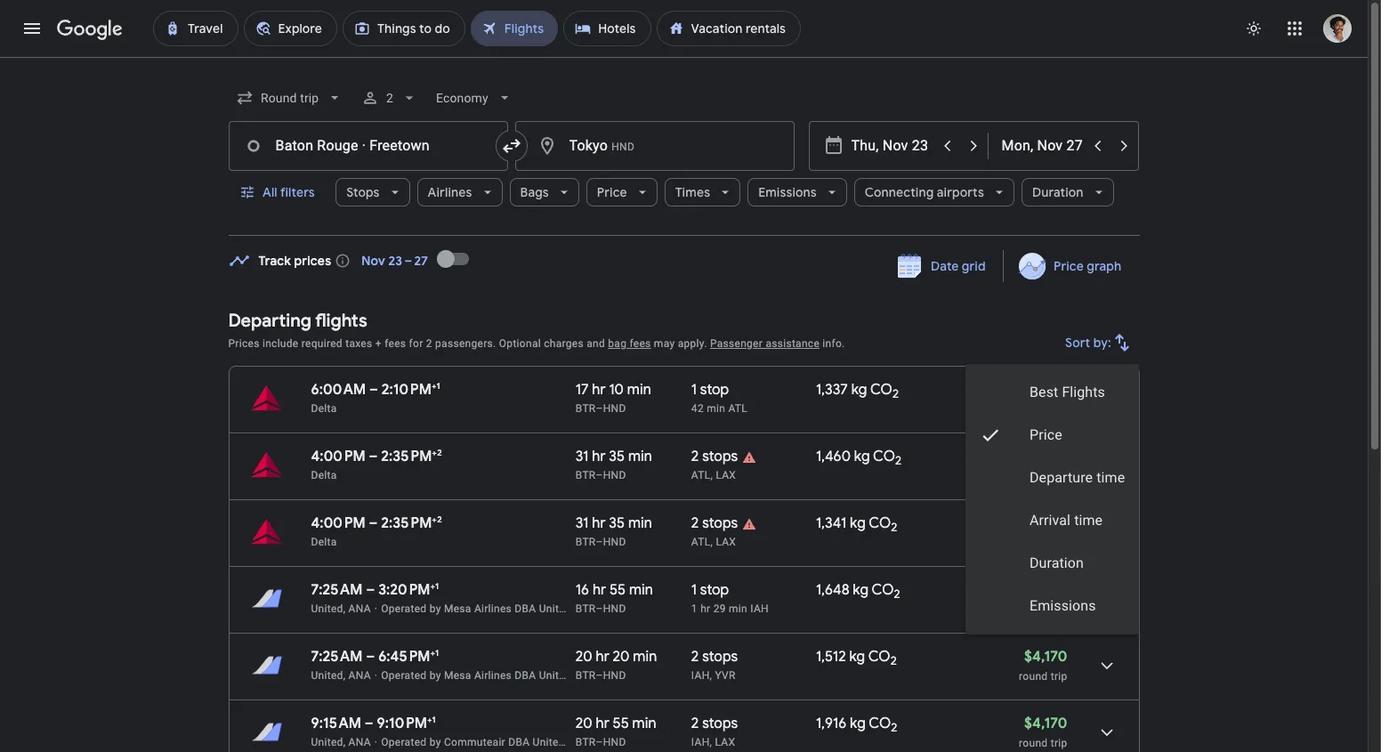 Task type: locate. For each thing, give the bounding box(es) containing it.
sort by: button
[[1058, 321, 1140, 364]]

btr inside 17 hr 10 min btr – hnd
[[576, 402, 596, 415]]

35 down 17 hr 10 min btr – hnd
[[609, 448, 625, 465]]

1 vertical spatial iah
[[691, 669, 710, 682]]

stop inside 1 stop 42 min atl
[[700, 381, 729, 399]]

btr
[[576, 402, 596, 415], [576, 469, 596, 481], [576, 536, 596, 548], [576, 603, 596, 615], [576, 669, 596, 682], [576, 736, 596, 748]]

2 united, from the top
[[311, 669, 346, 682]]

min for 1,460
[[628, 448, 652, 465]]

4 round from the top
[[1019, 737, 1048, 749]]

1
[[436, 380, 440, 392], [691, 381, 697, 399], [435, 580, 439, 592], [691, 581, 697, 599], [691, 603, 698, 615], [435, 647, 439, 659], [432, 714, 436, 725]]

2 2:35 pm from the top
[[381, 514, 432, 532]]

1 vertical spatial emissions
[[1030, 597, 1096, 614]]

duration button
[[1022, 171, 1114, 214]]

7:25 am inside 7:25 am – 6:45 pm + 1
[[311, 648, 363, 666]]

min for 1,916
[[632, 715, 656, 732]]

1 2:35 pm from the top
[[381, 448, 432, 465]]

by down the arrival time: 6:45 pm on  friday, november 24. text box
[[430, 669, 441, 682]]

leaves baton rouge metropolitan airport at 4:00 pm on thursday, november 23 and arrives at haneda airport at 2:35 pm on saturday, november 25. element
[[311, 447, 442, 465], [311, 514, 442, 532]]

16 hr 55 min btr – hnd
[[576, 581, 653, 615]]

6 btr from the top
[[576, 736, 596, 748]]

operated down 9:10 pm
[[381, 736, 427, 748]]

2 stops flight. element
[[691, 448, 738, 468], [691, 514, 738, 535], [691, 648, 738, 668], [691, 715, 738, 735]]

round for 1,512
[[1019, 670, 1048, 683]]

united
[[539, 603, 571, 615], [539, 669, 571, 682], [533, 736, 565, 748]]

kg for 1,337
[[851, 381, 867, 399]]

 image
[[375, 669, 378, 682]]

stop
[[700, 381, 729, 399], [700, 581, 729, 599]]

5 btr from the top
[[576, 669, 596, 682]]

1 leaves baton rouge metropolitan airport at 4:00 pm on thursday, november 23 and arrives at haneda airport at 2:35 pm on saturday, november 25. element from the top
[[311, 447, 442, 465]]

$4,170 up $4,170 text field
[[1024, 581, 1068, 599]]

0 vertical spatial 35
[[609, 448, 625, 465]]

kg inside '1,916 kg co 2'
[[850, 715, 866, 732]]

1,648
[[816, 581, 850, 599]]

1 hnd from the top
[[603, 402, 626, 415]]

3 united, ana from the top
[[311, 736, 371, 748]]

0 vertical spatial total duration 31 hr 35 min. element
[[576, 448, 691, 468]]

hr up 16 hr 55 min btr – hnd
[[592, 514, 606, 532]]

0 vertical spatial emissions
[[758, 184, 817, 200]]

united for 20
[[539, 669, 571, 682]]

kg inside 1,337 kg co 2
[[851, 381, 867, 399]]

hnd for 1,648
[[603, 603, 626, 615]]

min inside 16 hr 55 min btr – hnd
[[629, 581, 653, 599]]

co inside '1,916 kg co 2'
[[869, 715, 891, 732]]

1 horizontal spatial emissions
[[1030, 597, 1096, 614]]

dba for 20
[[515, 669, 536, 682]]

co right 1,648
[[872, 581, 894, 599]]

1 stop flight. element
[[691, 381, 729, 401], [691, 581, 729, 602]]

2 mesa from the top
[[444, 669, 471, 682]]

4:00 pm up departure time: 4:00 pm. text field
[[311, 448, 366, 465]]

1 vertical spatial mesa
[[444, 669, 471, 682]]

– inside 7:25 am – 3:20 pm + 1
[[366, 581, 375, 599]]

1 vertical spatial  image
[[375, 736, 378, 748]]

2 vertical spatial $4,170 round trip
[[1019, 715, 1068, 749]]

2 stops up layover (1 of 2) is a 2 hr 14 min layover at hartsfield-jackson atlanta international airport in atlanta. layover (2 of 2) is a 10 hr 26 min overnight layover at los angeles international airport in los angeles. element
[[691, 514, 738, 532]]

, left yvr on the bottom right
[[710, 669, 712, 682]]

price button
[[586, 171, 658, 214]]

4170 us dollars text field left flight details. leaves baton rouge metropolitan airport at 9:15 am on thursday, november 23 and arrives at haneda airport at 9:10 pm on friday, november 24. icon
[[1024, 715, 1068, 732]]

5 hnd from the top
[[603, 669, 626, 682]]

3 btr from the top
[[576, 536, 596, 548]]

operated down 3:20 pm
[[381, 603, 427, 615]]

2 btr from the top
[[576, 469, 596, 481]]

2 button
[[354, 77, 425, 119]]

0 vertical spatial price
[[597, 184, 627, 200]]

2 vertical spatial united,
[[311, 736, 346, 748]]

hnd inside 16 hr 55 min btr – hnd
[[603, 603, 626, 615]]

9:15 am
[[311, 715, 361, 732]]

4:00 pm – 2:35 pm + 2 for 1,341
[[311, 514, 442, 532]]

united for 16
[[539, 603, 571, 615]]

2  image from the top
[[375, 736, 378, 748]]

kg inside 1,512 kg co 2
[[849, 648, 865, 666]]

4 trip from the top
[[1051, 737, 1068, 749]]

3 united, from the top
[[311, 736, 346, 748]]

1 operated by mesa airlines dba united express from the top
[[381, 603, 614, 615]]

1 31 from the top
[[576, 448, 589, 465]]

1 vertical spatial total duration 31 hr 35 min. element
[[576, 514, 691, 535]]

co for 1,341
[[869, 514, 891, 532]]

31 up 16
[[576, 514, 589, 532]]

1 stop 1 hr 29 min iah
[[691, 581, 769, 615]]

2 stops flight. element down yvr on the bottom right
[[691, 715, 738, 735]]

3 round from the top
[[1019, 670, 1048, 683]]

min
[[627, 381, 651, 399], [707, 402, 725, 415], [628, 448, 652, 465], [628, 514, 652, 532], [629, 581, 653, 599], [729, 603, 748, 615], [633, 648, 657, 666], [632, 715, 656, 732]]

operated by mesa airlines dba united express down 16
[[381, 603, 614, 615]]

atl up 1 stop 1 hr 29 min iah on the right bottom of page
[[691, 536, 711, 548]]

0 vertical spatial 31
[[576, 448, 589, 465]]

35 up total duration 16 hr 55 min. element
[[609, 514, 625, 532]]

trip for 1,916
[[1051, 737, 1068, 749]]

btr for 1,337
[[576, 402, 596, 415]]

by for 3:20 pm
[[430, 603, 441, 615]]

2 fees from the left
[[630, 337, 651, 350]]

total duration 16 hr 55 min. element
[[576, 581, 691, 602]]

1 $4,118 from the top
[[1028, 381, 1068, 399]]

1,916 kg co 2
[[816, 715, 897, 735]]

1 vertical spatial 4170 us dollars text field
[[1024, 715, 1068, 732]]

2
[[386, 91, 393, 105], [426, 337, 432, 350], [893, 386, 899, 402], [437, 447, 442, 458], [691, 448, 699, 465], [895, 453, 902, 468], [437, 514, 442, 525], [691, 514, 699, 532], [891, 520, 897, 535], [894, 587, 900, 602], [691, 648, 699, 666], [891, 653, 897, 669], [691, 715, 699, 732], [891, 720, 897, 735]]

iah inside 1 stop 1 hr 29 min iah
[[751, 603, 769, 615]]

1 vertical spatial 2:35 pm
[[381, 514, 432, 532]]

2 4:00 pm – 2:35 pm + 2 from the top
[[311, 514, 442, 532]]

co
[[870, 381, 893, 399], [873, 448, 895, 465], [869, 514, 891, 532], [872, 581, 894, 599], [868, 648, 891, 666], [869, 715, 891, 732]]

Departure time: 4:00 PM. text field
[[311, 514, 366, 532]]

3 $4,170 from the top
[[1024, 715, 1068, 732]]

express
[[574, 603, 614, 615], [574, 669, 614, 682], [568, 736, 607, 748]]

0 vertical spatial $4,170
[[1024, 581, 1068, 599]]

3 $4,170 round trip from the top
[[1019, 715, 1068, 749]]

united,
[[311, 603, 346, 615], [311, 669, 346, 682], [311, 736, 346, 748]]

$4,170 for 1,916
[[1024, 715, 1068, 732]]

0 vertical spatial operated
[[381, 603, 427, 615]]

learn more about tracked prices image
[[335, 253, 351, 269]]

2 stop from the top
[[700, 581, 729, 599]]

price inside price graph button
[[1054, 258, 1084, 274]]

31 hr 35 min btr – hnd up total duration 16 hr 55 min. element
[[576, 514, 652, 548]]

1 right 3:20 pm
[[435, 580, 439, 592]]

1 vertical spatial atl
[[691, 469, 711, 481]]

4:00 pm – 2:35 pm + 2 for 1,460
[[311, 447, 442, 465]]

lax inside layover (1 of 2) is a 59 min layover at hartsfield-jackson atlanta international airport in atlanta. layover (2 of 2) is a 11 hr 32 min overnight layover at los angeles international airport in los angeles. element
[[716, 469, 736, 481]]

1 31 hr 35 min btr – hnd from the top
[[576, 448, 652, 481]]

stop for 17 hr 10 min
[[700, 381, 729, 399]]

1 vertical spatial 4:00 pm – 2:35 pm + 2
[[311, 514, 442, 532]]

, down layover (1 of 2) is a 58 min layover at george bush intercontinental airport in houston. layover (2 of 2) is a 2 hr 25 min layover at vancouver international airport in vancouver. element at the bottom right of page
[[710, 736, 712, 748]]

Departure time: 6:00 AM. text field
[[311, 381, 366, 399]]

1 vertical spatial leaves baton rouge metropolitan airport at 4:00 pm on thursday, november 23 and arrives at haneda airport at 2:35 pm on saturday, november 25. element
[[311, 514, 442, 532]]

none search field containing baton rouge
[[228, 77, 1140, 236]]

0 vertical spatial stop
[[700, 381, 729, 399]]

,
[[711, 469, 713, 481], [711, 536, 713, 548], [710, 669, 712, 682], [710, 736, 712, 748]]

2 vertical spatial delta
[[311, 536, 337, 548]]

2 right the 1,460
[[895, 453, 902, 468]]

atl for 1,341
[[691, 536, 711, 548]]

55 down '20 hr 20 min btr – hnd'
[[613, 715, 629, 732]]

hr for 1,460
[[592, 448, 606, 465]]

+ inside 7:25 am – 6:45 pm + 1
[[430, 647, 435, 659]]

0 vertical spatial  image
[[375, 603, 378, 615]]

4170 us dollars text field for 1,916
[[1024, 715, 1068, 732]]

4 hnd from the top
[[603, 603, 626, 615]]

– down total duration 20 hr 55 min. "element"
[[596, 736, 603, 748]]

hr inside 20 hr 55 min btr – hnd
[[596, 715, 609, 732]]

1 4170 us dollars text field from the top
[[1024, 581, 1068, 599]]

– inside 6:00 am – 2:10 pm + 1
[[369, 381, 378, 399]]

btr for 1,512
[[576, 669, 596, 682]]

, inside layover (1 of 2) is a 2 hr 14 min layover at hartsfield-jackson atlanta international airport in atlanta. layover (2 of 2) is a 10 hr 26 min overnight layover at los angeles international airport in los angeles. element
[[711, 536, 713, 548]]

mesa
[[444, 603, 471, 615], [444, 669, 471, 682]]

2 total duration 31 hr 35 min. element from the top
[[576, 514, 691, 535]]

55 inside 20 hr 55 min btr – hnd
[[613, 715, 629, 732]]

sort
[[1065, 335, 1090, 351]]

stop up 29 on the bottom right
[[700, 581, 729, 599]]

1 4:00 pm from the top
[[311, 448, 366, 465]]

hr inside 16 hr 55 min btr – hnd
[[593, 581, 606, 599]]

lax down yvr on the bottom right
[[715, 736, 735, 748]]

delta down departure time: 4:00 pm. text field
[[311, 536, 337, 548]]

hnd inside 17 hr 10 min btr – hnd
[[603, 402, 626, 415]]

hr inside 1 stop 1 hr 29 min iah
[[701, 603, 711, 615]]

1 vertical spatial 7:25 am
[[311, 648, 363, 666]]

2 united, ana from the top
[[311, 669, 371, 682]]

1 by from the top
[[430, 603, 441, 615]]

2 vertical spatial atl
[[691, 536, 711, 548]]

2 inside 1,337 kg co 2
[[893, 386, 899, 402]]

1 btr from the top
[[576, 402, 596, 415]]

1 total duration 31 hr 35 min. element from the top
[[576, 448, 691, 468]]

express down total duration 20 hr 20 min. element
[[574, 669, 614, 682]]

1 united, ana from the top
[[311, 603, 371, 615]]

1 vertical spatial lax
[[716, 536, 736, 548]]

kg inside 1,648 kg co 2
[[853, 581, 869, 599]]

united, ana
[[311, 603, 371, 615], [311, 669, 371, 682], [311, 736, 371, 748]]

fees left for
[[385, 337, 406, 350]]

co right 1,512
[[868, 648, 891, 666]]

duration inside 'select your sort order.' menu
[[1030, 554, 1084, 571]]

airlines inside popup button
[[428, 184, 472, 200]]

express for 16
[[574, 603, 614, 615]]

Arrival time: 3:20 PM on  Friday, November 24. text field
[[378, 580, 439, 599]]

lax
[[716, 469, 736, 481], [716, 536, 736, 548], [715, 736, 735, 748]]

hnd inside '20 hr 20 min btr – hnd'
[[603, 669, 626, 682]]

co inside 1,648 kg co 2
[[872, 581, 894, 599]]

layover (1 of 2) is a 59 min layover at hartsfield-jackson atlanta international airport in atlanta. layover (2 of 2) is a 11 hr 32 min overnight layover at los angeles international airport in los angeles. element
[[691, 468, 807, 482]]

2 vertical spatial lax
[[715, 736, 735, 748]]

co right the 1,460
[[873, 448, 895, 465]]

layover (1 of 1) is a 1 hr 29 min layover at george bush intercontinental airport in houston. element
[[691, 602, 807, 616]]

min inside 20 hr 55 min btr – hnd
[[632, 715, 656, 732]]

co for 1,460
[[873, 448, 895, 465]]

by for 6:45 pm
[[430, 669, 441, 682]]

0 horizontal spatial emissions
[[758, 184, 817, 200]]

1 vertical spatial airlines
[[474, 603, 512, 615]]

4118 US dollars text field
[[1028, 514, 1068, 532]]

date grid button
[[884, 250, 1000, 282]]

emissions right times popup button
[[758, 184, 817, 200]]

leaves baton rouge metropolitan airport at 7:25 am on thursday, november 23 and arrives at haneda airport at 6:45 pm on friday, november 24. element
[[311, 647, 439, 666]]

united, ana down 9:15 am
[[311, 736, 371, 748]]

0 vertical spatial atl
[[728, 402, 748, 415]]

emissions up $4,170 text field
[[1030, 597, 1096, 614]]

1 4:00 pm – 2:35 pm + 2 from the top
[[311, 447, 442, 465]]

1 vertical spatial 2 stops
[[691, 514, 738, 532]]

0 horizontal spatial fees
[[385, 337, 406, 350]]

6 hnd from the top
[[603, 736, 626, 748]]

2 inside 1,648 kg co 2
[[894, 587, 900, 602]]

–
[[369, 381, 378, 399], [596, 402, 603, 415], [369, 448, 378, 465], [596, 469, 603, 481], [369, 514, 378, 532], [596, 536, 603, 548], [366, 581, 375, 599], [596, 603, 603, 615], [366, 648, 375, 666], [596, 669, 603, 682], [365, 715, 374, 732], [596, 736, 603, 748]]

1 vertical spatial atl , lax
[[691, 536, 736, 548]]

2 inside 2 stops iah , yvr
[[691, 648, 699, 666]]

2 operated from the top
[[381, 669, 427, 682]]

co for 1,512
[[868, 648, 891, 666]]

2 up layover (1 of 2) is a 58 min layover at george bush intercontinental airport in houston. layover (2 of 2) is a 2 hr 25 min layover at vancouver international airport in vancouver. element at the bottom right of page
[[691, 648, 699, 666]]

1 left 29 on the bottom right
[[691, 603, 698, 615]]

– left 2:10 pm
[[369, 381, 378, 399]]

flight details. leaves baton rouge metropolitan airport at 7:25 am on thursday, november 23 and arrives at haneda airport at 6:45 pm on friday, november 24. image
[[1085, 644, 1128, 687]]

0 vertical spatial 7:25 am
[[311, 581, 363, 599]]

0 vertical spatial 4170 us dollars text field
[[1024, 581, 1068, 599]]

1 vertical spatial operated
[[381, 669, 427, 682]]

hr for 1,337
[[592, 381, 606, 399]]

$4,118
[[1028, 381, 1068, 399], [1028, 514, 1068, 532]]

1 vertical spatial united,
[[311, 669, 346, 682]]

2 stops for 1,460
[[691, 448, 738, 465]]

stops up layover (1 of 2) is a 59 min layover at hartsfield-jackson atlanta international airport in atlanta. layover (2 of 2) is a 11 hr 32 min overnight layover at los angeles international airport in los angeles. element
[[702, 448, 738, 465]]

lax inside layover (1 of 2) is a 2 hr 14 min layover at hartsfield-jackson atlanta international airport in atlanta. layover (2 of 2) is a 10 hr 26 min overnight layover at los angeles international airport in los angeles. element
[[716, 536, 736, 548]]

mesa for 3:20 pm
[[444, 603, 471, 615]]

2 by from the top
[[430, 669, 441, 682]]

2 vertical spatial $4,170
[[1024, 715, 1068, 732]]

4170 US dollars text field
[[1024, 581, 1068, 599], [1024, 715, 1068, 732]]

kg inside 1,460 kg co 2
[[854, 448, 870, 465]]

express down 16
[[574, 603, 614, 615]]

2 vertical spatial operated
[[381, 736, 427, 748]]

1 vertical spatial time
[[1075, 512, 1103, 529]]

2 7:25 am from the top
[[311, 648, 363, 666]]

1 vertical spatial 55
[[613, 715, 629, 732]]

2 operated by mesa airlines dba united express from the top
[[381, 669, 614, 682]]

1,512
[[816, 648, 846, 666]]

1 mesa from the top
[[444, 603, 471, 615]]

0 vertical spatial by
[[430, 603, 441, 615]]

2 vertical spatial airlines
[[474, 669, 512, 682]]

$4,170 round trip left flight details. leaves baton rouge metropolitan airport at 9:15 am on thursday, november 23 and arrives at haneda airport at 9:10 pm on friday, november 24. icon
[[1019, 715, 1068, 749]]

0 vertical spatial $4,170 round trip
[[1019, 581, 1068, 616]]

1 ana from the top
[[349, 603, 371, 615]]

1 7:25 am from the top
[[311, 581, 363, 599]]

iah down total duration 20 hr 55 min. "element"
[[691, 736, 710, 748]]

ana for 3:20 pm
[[349, 603, 371, 615]]

atl inside 1 stop 42 min atl
[[728, 402, 748, 415]]

$4,170 round trip up $4,170 text field
[[1019, 581, 1068, 616]]

min right 29 on the bottom right
[[729, 603, 748, 615]]

min right 42
[[707, 402, 725, 415]]

+ inside 6:00 am – 2:10 pm + 1
[[432, 380, 436, 392]]

$4,170 left flight details. leaves baton rouge metropolitan airport at 7:25 am on thursday, november 23 and arrives at haneda airport at 6:45 pm on friday, november 24. image
[[1024, 648, 1068, 666]]

total duration 31 hr 35 min. element
[[576, 448, 691, 468], [576, 514, 691, 535]]

co for 1,337
[[870, 381, 893, 399]]

0 vertical spatial operated by mesa airlines dba united express
[[381, 603, 614, 615]]

delta down 6:00 am text field
[[311, 402, 337, 415]]

1 fees from the left
[[385, 337, 406, 350]]

2 $4,170 from the top
[[1024, 648, 1068, 666]]

hr left 29 on the bottom right
[[701, 603, 711, 615]]

2 4:00 pm from the top
[[311, 514, 366, 532]]

2 vertical spatial united, ana
[[311, 736, 371, 748]]

2 leaves baton rouge metropolitan airport at 4:00 pm on thursday, november 23 and arrives at haneda airport at 2:35 pm on saturday, november 25. element from the top
[[311, 514, 442, 532]]

iah for 20 hr 55 min
[[691, 736, 710, 748]]

united, for 3:20 pm
[[311, 603, 346, 615]]

flight details. leaves baton rouge metropolitan airport at 9:15 am on thursday, november 23 and arrives at haneda airport at 9:10 pm on friday, november 24. image
[[1085, 711, 1128, 752]]

+ for 1,337
[[432, 380, 436, 392]]

1 trip from the top
[[1051, 470, 1068, 482]]

4:00 pm
[[311, 448, 366, 465], [311, 514, 366, 532]]

– right departure time: 7:25 am. text box
[[366, 648, 375, 666]]

united left '20 hr 20 min btr – hnd'
[[539, 669, 571, 682]]

total duration 20 hr 20 min. element
[[576, 648, 691, 668]]

united left 16 hr 55 min btr – hnd
[[539, 603, 571, 615]]

2:35 pm up arrival time: 3:20 pm on  friday, november 24. text field
[[381, 514, 432, 532]]

None search field
[[228, 77, 1140, 236]]

1 vertical spatial 35
[[609, 514, 625, 532]]

0 vertical spatial airlines
[[428, 184, 472, 200]]

iah inside 2 stops iah , yvr
[[691, 669, 710, 682]]

operated for 9:10 pm
[[381, 736, 427, 748]]

express down total duration 20 hr 55 min. "element"
[[568, 736, 607, 748]]

layover (1 of 2) is a 58 min layover at george bush intercontinental airport in houston. layover (2 of 2) is a 2 hr 25 min layover at vancouver international airport in vancouver. element
[[691, 668, 807, 683]]

2:35 pm for 1,341
[[381, 514, 432, 532]]

fees
[[385, 337, 406, 350], [630, 337, 651, 350]]

min inside 17 hr 10 min btr – hnd
[[627, 381, 651, 399]]

2 31 hr 35 min btr – hnd from the top
[[576, 514, 652, 548]]

min inside '20 hr 20 min btr – hnd'
[[633, 648, 657, 666]]

4:00 pm for 1,341
[[311, 514, 366, 532]]

co inside 1,512 kg co 2
[[868, 648, 891, 666]]

2 2 stops from the top
[[691, 514, 738, 532]]

– inside 17 hr 10 min btr – hnd
[[596, 402, 603, 415]]

2 up layover (1 of 2) is a 1 hr 33 min layover at george bush intercontinental airport in houston. layover (2 of 2) is a 1 hr 45 min layover at los angeles international airport in los angeles. 'element' on the right bottom
[[691, 715, 699, 732]]

1 vertical spatial $4,170
[[1024, 648, 1068, 666]]

departing
[[228, 310, 312, 332]]

2 stops from the top
[[702, 514, 738, 532]]

$4,170 left flight details. leaves baton rouge metropolitan airport at 9:15 am on thursday, november 23 and arrives at haneda airport at 9:10 pm on friday, november 24. icon
[[1024, 715, 1068, 732]]

3 trip from the top
[[1051, 670, 1068, 683]]

min up total duration 16 hr 55 min. element
[[628, 514, 652, 532]]

2 4170 us dollars text field from the top
[[1024, 715, 1068, 732]]

departing flights
[[228, 310, 367, 332]]

1,460
[[816, 448, 851, 465]]

find the best price region
[[228, 238, 1140, 296]]

31
[[576, 448, 589, 465], [576, 514, 589, 532]]

2 atl , lax from the top
[[691, 536, 736, 548]]

hnd inside 20 hr 55 min btr – hnd
[[603, 736, 626, 748]]

1 vertical spatial $4,118
[[1028, 514, 1068, 532]]

by down arrival time: 3:20 pm on  friday, november 24. text field
[[430, 603, 441, 615]]

1 vertical spatial express
[[574, 669, 614, 682]]

1 united, from the top
[[311, 603, 346, 615]]

2 35 from the top
[[609, 514, 625, 532]]

price
[[597, 184, 627, 200], [1054, 258, 1084, 274], [1030, 426, 1063, 443]]

mesa for 6:45 pm
[[444, 669, 471, 682]]

all filters button
[[228, 171, 329, 214]]

date
[[931, 258, 959, 274]]

1 $4,170 round trip from the top
[[1019, 581, 1068, 616]]

btr inside 20 hr 55 min btr – hnd
[[576, 736, 596, 748]]

2:35 pm
[[381, 448, 432, 465], [381, 514, 432, 532]]

0 vertical spatial $4,118
[[1028, 381, 1068, 399]]

1 vertical spatial 31 hr 35 min btr – hnd
[[576, 514, 652, 548]]

sort by:
[[1065, 335, 1111, 351]]

1,337 kg co 2
[[816, 381, 899, 402]]

0 vertical spatial 55
[[610, 581, 626, 599]]

3 by from the top
[[430, 736, 441, 748]]

2 trip from the top
[[1051, 603, 1068, 616]]

times
[[675, 184, 710, 200]]

3 hnd from the top
[[603, 536, 626, 548]]

co inside 1,460 kg co 2
[[873, 448, 895, 465]]

by
[[430, 603, 441, 615], [430, 669, 441, 682], [430, 736, 441, 748]]

hnd for 1,337
[[603, 402, 626, 415]]

1,341 kg co 2
[[816, 514, 897, 535]]

1,460 kg co 2
[[816, 448, 902, 468]]

atl , lax inside layover (1 of 2) is a 2 hr 14 min layover at hartsfield-jackson atlanta international airport in atlanta. layover (2 of 2) is a 10 hr 26 min overnight layover at los angeles international airport in los angeles. element
[[691, 536, 736, 548]]

0 vertical spatial duration
[[1032, 184, 1084, 200]]

– down total duration 20 hr 20 min. element
[[596, 669, 603, 682]]

kg right 1,916
[[850, 715, 866, 732]]

iah left yvr on the bottom right
[[691, 669, 710, 682]]

atl , lax inside layover (1 of 2) is a 59 min layover at hartsfield-jackson atlanta international airport in atlanta. layover (2 of 2) is a 11 hr 32 min overnight layover at los angeles international airport in los angeles. element
[[691, 469, 736, 481]]

btr inside '20 hr 20 min btr – hnd'
[[576, 669, 596, 682]]

3 stops from the top
[[702, 648, 738, 666]]

1 inside 9:15 am – 9:10 pm + 1
[[432, 714, 436, 725]]

hr inside 17 hr 10 min btr – hnd
[[592, 381, 606, 399]]

co inside 1,341 kg co 2
[[869, 514, 891, 532]]

Arrival time: 2:35 PM on  Saturday, November 25. text field
[[381, 514, 442, 532]]

1 vertical spatial $4,170 round trip
[[1019, 648, 1068, 683]]

hnd up total duration 16 hr 55 min. element
[[603, 536, 626, 548]]

1 vertical spatial by
[[430, 669, 441, 682]]

0 vertical spatial express
[[574, 603, 614, 615]]

3 ana from the top
[[349, 736, 371, 748]]

2 vertical spatial ana
[[349, 736, 371, 748]]

3 delta from the top
[[311, 536, 337, 548]]

1 right 9:10 pm
[[432, 714, 436, 725]]

0 vertical spatial united,
[[311, 603, 346, 615]]

1 stop flight. element for 16 hr 55 min
[[691, 581, 729, 602]]

1,916
[[816, 715, 847, 732]]

None field
[[228, 82, 350, 114], [429, 82, 520, 114], [228, 82, 350, 114], [429, 82, 520, 114]]

1 atl , lax from the top
[[691, 469, 736, 481]]

flights
[[1062, 384, 1106, 401]]

0 vertical spatial dba
[[515, 603, 536, 615]]

operated by mesa airlines dba united express up operated by commuteair dba united express at the bottom left of the page
[[381, 669, 614, 682]]

0 vertical spatial 4:00 pm
[[311, 448, 366, 465]]

, up 1 stop 1 hr 29 min iah on the right bottom of page
[[711, 536, 713, 548]]

filters
[[280, 184, 314, 200]]

emissions
[[758, 184, 817, 200], [1030, 597, 1096, 614]]

31 hr 35 min btr – hnd
[[576, 448, 652, 481], [576, 514, 652, 548]]

4170 us dollars text field up $4,170 text field
[[1024, 581, 1068, 599]]

0 vertical spatial mesa
[[444, 603, 471, 615]]

1 vertical spatial 4:00 pm
[[311, 514, 366, 532]]

hnd down 17 hr 10 min btr – hnd
[[603, 469, 626, 481]]

min right 10
[[627, 381, 651, 399]]

delta for 1,341
[[311, 536, 337, 548]]

co right 1,916
[[869, 715, 891, 732]]

1 vertical spatial dba
[[515, 669, 536, 682]]

, inside layover (1 of 2) is a 59 min layover at hartsfield-jackson atlanta international airport in atlanta. layover (2 of 2) is a 11 hr 32 min overnight layover at los angeles international airport in los angeles. element
[[711, 469, 713, 481]]

7:25 am inside 7:25 am – 3:20 pm + 1
[[311, 581, 363, 599]]

2 ana from the top
[[349, 669, 371, 682]]

layover (1 of 2) is a 1 hr 33 min layover at george bush intercontinental airport in houston. layover (2 of 2) is a 1 hr 45 min layover at los angeles international airport in los angeles. element
[[691, 735, 807, 749]]

4 btr from the top
[[576, 603, 596, 615]]

airlines for 3:20 pm
[[474, 603, 512, 615]]

min down 16 hr 55 min btr – hnd
[[633, 648, 657, 666]]

round up $4,170 text field
[[1019, 603, 1048, 616]]

2 right 1,512
[[891, 653, 897, 669]]

grid
[[962, 258, 986, 274]]

2 vertical spatial price
[[1030, 426, 1063, 443]]

1 stop from the top
[[700, 381, 729, 399]]

1 vertical spatial united
[[539, 669, 571, 682]]

kg for 1,648
[[853, 581, 869, 599]]

1 1 stop flight. element from the top
[[691, 381, 729, 401]]

1 horizontal spatial fees
[[630, 337, 651, 350]]

1 vertical spatial ana
[[349, 669, 371, 682]]

None text field
[[228, 121, 508, 171], [515, 121, 794, 171], [228, 121, 508, 171], [515, 121, 794, 171]]

0 vertical spatial 4:00 pm – 2:35 pm + 2
[[311, 447, 442, 465]]

1 right 2:10 pm
[[436, 380, 440, 392]]

airports
[[937, 184, 984, 200]]

1 vertical spatial delta
[[311, 469, 337, 481]]

1 delta from the top
[[311, 402, 337, 415]]

min for 1,648
[[629, 581, 653, 599]]

hr inside '20 hr 20 min btr – hnd'
[[596, 648, 609, 666]]

0 vertical spatial 2 stops
[[691, 448, 738, 465]]

1,341
[[816, 514, 847, 532]]

iah right 29 on the bottom right
[[751, 603, 769, 615]]

duration down 4118 us dollars text field at the bottom of page
[[1030, 554, 1084, 571]]

round left flight details. leaves baton rouge metropolitan airport at 9:15 am on thursday, november 23 and arrives at haneda airport at 9:10 pm on friday, november 24. icon
[[1019, 737, 1048, 749]]

20 inside 20 hr 55 min btr – hnd
[[576, 715, 593, 732]]

nov 23 – 27
[[362, 253, 428, 269]]

0 vertical spatial lax
[[716, 469, 736, 481]]

42
[[691, 402, 704, 415]]

price inside the price radio item
[[1030, 426, 1063, 443]]

0 vertical spatial 31 hr 35 min btr – hnd
[[576, 448, 652, 481]]

1 operated from the top
[[381, 603, 427, 615]]

2 stops iah , lax
[[691, 715, 738, 748]]

lax for 1,341
[[716, 536, 736, 548]]

hr right 16
[[593, 581, 606, 599]]

btr up 16
[[576, 536, 596, 548]]

+ inside 9:15 am – 9:10 pm + 1
[[427, 714, 432, 725]]

0 vertical spatial united, ana
[[311, 603, 371, 615]]

1 vertical spatial 1 stop flight. element
[[691, 581, 729, 602]]

best
[[1030, 384, 1059, 401]]

include
[[262, 337, 299, 350]]

$4,170 for 1,648
[[1024, 581, 1068, 599]]

2 right 1,916
[[891, 720, 897, 735]]

co right the 1,337
[[870, 381, 893, 399]]

0 vertical spatial iah
[[751, 603, 769, 615]]

atl
[[728, 402, 748, 415], [691, 469, 711, 481], [691, 536, 711, 548]]

time
[[1097, 469, 1125, 486], [1075, 512, 1103, 529]]

0 vertical spatial 2:35 pm
[[381, 448, 432, 465]]

by down "arrival time: 9:10 pm on  friday, november 24." text field at the bottom
[[430, 736, 441, 748]]

4 stops from the top
[[702, 715, 738, 732]]

2 delta from the top
[[311, 469, 337, 481]]

duration
[[1032, 184, 1084, 200], [1030, 554, 1084, 571]]

hr for 1,341
[[592, 514, 606, 532]]

operated by mesa airlines dba united express
[[381, 603, 614, 615], [381, 669, 614, 682]]

1 vertical spatial united, ana
[[311, 669, 371, 682]]

airlines for 6:45 pm
[[474, 669, 512, 682]]

$4,170 round trip for 1,648
[[1019, 581, 1068, 616]]

1 vertical spatial 31
[[576, 514, 589, 532]]

$4,170 for 1,512
[[1024, 648, 1068, 666]]

emissions inside popup button
[[758, 184, 817, 200]]

stops up layover (1 of 2) is a 2 hr 14 min layover at hartsfield-jackson atlanta international airport in atlanta. layover (2 of 2) is a 10 hr 26 min overnight layover at los angeles international airport in los angeles. element
[[702, 514, 738, 532]]

2:35 pm up arrival time: 2:35 pm on  saturday, november 25. text box
[[381, 448, 432, 465]]

delta for 1,460
[[311, 469, 337, 481]]

trip for 1,648
[[1051, 603, 1068, 616]]

1 inside 7:25 am – 6:45 pm + 1
[[435, 647, 439, 659]]

1,648 kg co 2
[[816, 581, 900, 602]]

0 vertical spatial ana
[[349, 603, 371, 615]]

+ for 1,512
[[430, 647, 435, 659]]

btr down total duration 20 hr 20 min. element
[[576, 669, 596, 682]]

0 vertical spatial united
[[539, 603, 571, 615]]

1 vertical spatial stop
[[700, 581, 729, 599]]

0 vertical spatial leaves baton rouge metropolitan airport at 4:00 pm on thursday, november 23 and arrives at haneda airport at 2:35 pm on saturday, november 25. element
[[311, 447, 442, 465]]

31 hr 35 min btr – hnd for 1,341
[[576, 514, 652, 548]]

dba
[[515, 603, 536, 615], [515, 669, 536, 682], [508, 736, 530, 748]]

btr inside 16 hr 55 min btr – hnd
[[576, 603, 596, 615]]

united, for 9:10 pm
[[311, 736, 346, 748]]

delta for 1,337
[[311, 402, 337, 415]]

+ inside 7:25 am – 3:20 pm + 1
[[430, 580, 435, 592]]

$4,118 for 1,341
[[1028, 514, 1068, 532]]

round trip
[[1019, 470, 1068, 482]]

1 vertical spatial price
[[1054, 258, 1084, 274]]

55 right 16
[[610, 581, 626, 599]]

2 down arrival time: 2:10 pm on  friday, november 24. text box
[[437, 447, 442, 458]]

1 2 stops from the top
[[691, 448, 738, 465]]

0 vertical spatial atl , lax
[[691, 469, 736, 481]]

btr down 17
[[576, 402, 596, 415]]

4:00 pm – 2:35 pm + 2 up 7:25 am – 3:20 pm + 1
[[311, 514, 442, 532]]

1 inside 6:00 am – 2:10 pm + 1
[[436, 380, 440, 392]]

price left graph
[[1054, 258, 1084, 274]]

55 inside 16 hr 55 min btr – hnd
[[610, 581, 626, 599]]

stops
[[346, 184, 380, 200]]

0 vertical spatial time
[[1097, 469, 1125, 486]]

4118 US dollars text field
[[1028, 381, 1068, 399]]

1 vertical spatial operated by mesa airlines dba united express
[[381, 669, 614, 682]]

 image
[[375, 603, 378, 615], [375, 736, 378, 748]]

select your sort order. menu
[[966, 364, 1140, 635]]

 image down 'leaves baton rouge metropolitan airport at 9:15 am on thursday, november 23 and arrives at haneda airport at 9:10 pm on friday, november 24.' element
[[375, 736, 378, 748]]

1  image from the top
[[375, 603, 378, 615]]

co inside 1,337 kg co 2
[[870, 381, 893, 399]]

1 35 from the top
[[609, 448, 625, 465]]

1 stop flight. element for 17 hr 10 min
[[691, 381, 729, 401]]

1 $4,170 from the top
[[1024, 581, 1068, 599]]

2 stops for 1,341
[[691, 514, 738, 532]]

kg right 1,341
[[850, 514, 866, 532]]

2 $4,170 round trip from the top
[[1019, 648, 1068, 683]]

2 $4,118 from the top
[[1028, 514, 1068, 532]]

35
[[609, 448, 625, 465], [609, 514, 625, 532]]

Departure time: 9:15 AM. text field
[[311, 715, 361, 732]]

iah inside 2 stops iah , lax
[[691, 736, 710, 748]]

$4,170 round trip left flight details. leaves baton rouge metropolitan airport at 7:25 am on thursday, november 23 and arrives at haneda airport at 6:45 pm on friday, november 24. image
[[1019, 648, 1068, 683]]

united, down departure time: 7:25 am. text field
[[311, 603, 346, 615]]

20 for 20
[[576, 648, 593, 666]]

– down 17 hr 10 min btr – hnd
[[596, 469, 603, 481]]

0 vertical spatial 1 stop flight. element
[[691, 381, 729, 401]]

2 vertical spatial by
[[430, 736, 441, 748]]

2 vertical spatial iah
[[691, 736, 710, 748]]

kg inside 1,341 kg co 2
[[850, 514, 866, 532]]

3 operated from the top
[[381, 736, 427, 748]]

stop inside 1 stop 1 hr 29 min iah
[[700, 581, 729, 599]]

2 stops up layover (1 of 2) is a 59 min layover at hartsfield-jackson atlanta international airport in atlanta. layover (2 of 2) is a 11 hr 32 min overnight layover at los angeles international airport in los angeles. element
[[691, 448, 738, 465]]

all
[[262, 184, 277, 200]]

0 vertical spatial delta
[[311, 402, 337, 415]]

4170 US dollars text field
[[1024, 648, 1068, 666]]

layover (1 of 1) is a 42 min layover at hartsfield-jackson atlanta international airport in atlanta. element
[[691, 401, 807, 416]]

all filters
[[262, 184, 314, 200]]

nov
[[362, 253, 385, 269]]

2 hnd from the top
[[603, 469, 626, 481]]

– inside 16 hr 55 min btr – hnd
[[596, 603, 603, 615]]

2 vertical spatial dba
[[508, 736, 530, 748]]

– right departure time: 9:15 am. text box
[[365, 715, 374, 732]]

hnd
[[603, 402, 626, 415], [603, 469, 626, 481], [603, 536, 626, 548], [603, 603, 626, 615], [603, 669, 626, 682], [603, 736, 626, 748]]

4:00 pm – 2:35 pm + 2 down 6:00 am – 2:10 pm + 1
[[311, 447, 442, 465]]

+ for 1,916
[[427, 714, 432, 725]]

stops inside 2 stops iah , lax
[[702, 715, 738, 732]]

2 1 stop flight. element from the top
[[691, 581, 729, 602]]

$4,118 up the price radio item
[[1028, 381, 1068, 399]]

Departure time: 7:25 AM. text field
[[311, 581, 363, 599]]

hr down 16 hr 55 min btr – hnd
[[596, 648, 609, 666]]

2 round from the top
[[1019, 603, 1048, 616]]

2 31 from the top
[[576, 514, 589, 532]]

1 vertical spatial duration
[[1030, 554, 1084, 571]]



Task type: vqa. For each thing, say whether or not it's contained in the screenshot.
Departure Time: 10:55 Pm. Text Field on the bottom left of page
no



Task type: describe. For each thing, give the bounding box(es) containing it.
price graph button
[[1008, 250, 1136, 282]]

prices
[[228, 337, 260, 350]]

total duration 17 hr 10 min. element
[[576, 381, 691, 401]]

departure
[[1030, 469, 1093, 486]]

– right departure time: 4:00 pm. text box
[[369, 448, 378, 465]]

2 inside 1,512 kg co 2
[[891, 653, 897, 669]]

1,337
[[816, 381, 848, 399]]

10
[[609, 381, 624, 399]]

express for 20
[[574, 669, 614, 682]]

4170 us dollars text field for 1,648
[[1024, 581, 1068, 599]]

$4,118 for 1,337
[[1028, 381, 1068, 399]]

connecting
[[865, 184, 934, 200]]

6:00 am
[[311, 381, 366, 399]]

4 2 stops flight. element from the top
[[691, 715, 738, 735]]

total duration 31 hr 35 min. element for 1,341
[[576, 514, 691, 535]]

 image for 9:10 pm
[[375, 736, 378, 748]]

btr for 1,460
[[576, 469, 596, 481]]

leaves baton rouge metropolitan airport at 4:00 pm on thursday, november 23 and arrives at haneda airport at 2:35 pm on saturday, november 25. element for 1,341
[[311, 514, 442, 532]]

35 for 1,341
[[609, 514, 625, 532]]

operated by mesa airlines dba united express for 3:20 pm
[[381, 603, 614, 615]]

Arrival time: 9:10 PM on  Friday, November 24. text field
[[377, 714, 436, 732]]

55 for 20
[[613, 715, 629, 732]]

2 up layover (1 of 2) is a 2 hr 14 min layover at hartsfield-jackson atlanta international airport in atlanta. layover (2 of 2) is a 10 hr 26 min overnight layover at los angeles international airport in los angeles. element
[[691, 514, 699, 532]]

2 stops iah , yvr
[[691, 648, 738, 682]]

passenger assistance button
[[710, 337, 820, 350]]

graph
[[1087, 258, 1122, 274]]

6:00 am – 2:10 pm + 1
[[311, 380, 440, 399]]

17
[[576, 381, 589, 399]]

7:25 am for 6:45 pm
[[311, 648, 363, 666]]

may
[[654, 337, 675, 350]]

by:
[[1093, 335, 1111, 351]]

1 stops from the top
[[702, 448, 738, 465]]

taxes
[[345, 337, 372, 350]]

track prices
[[259, 253, 331, 269]]

1 round from the top
[[1019, 470, 1048, 482]]

and
[[587, 337, 605, 350]]

ana for 9:10 pm
[[349, 736, 371, 748]]

btr for 1,341
[[576, 536, 596, 548]]

airlines button
[[417, 171, 502, 214]]

baton
[[275, 137, 313, 154]]

btr for 1,648
[[576, 603, 596, 615]]

20 hr 55 min btr – hnd
[[576, 715, 656, 748]]

20 hr 20 min btr – hnd
[[576, 648, 657, 682]]

1,512 kg co 2
[[816, 648, 897, 669]]

commuteair
[[444, 736, 505, 748]]

date grid
[[931, 258, 986, 274]]

freetown
[[370, 137, 430, 154]]

yvr
[[715, 669, 736, 682]]

, inside 2 stops iah , lax
[[710, 736, 712, 748]]

7:25 am for 3:20 pm
[[311, 581, 363, 599]]

– right departure time: 4:00 pm. text field
[[369, 514, 378, 532]]

round for 1,916
[[1019, 737, 1048, 749]]

bags
[[520, 184, 549, 200]]

stops inside 2 stops iah , yvr
[[702, 648, 738, 666]]

bags button
[[510, 171, 579, 214]]

bag fees button
[[608, 337, 651, 350]]

operated by mesa airlines dba united express for 6:45 pm
[[381, 669, 614, 682]]

ana for 6:45 pm
[[349, 669, 371, 682]]

atl for 1,460
[[691, 469, 711, 481]]

swap origin and destination. image
[[501, 135, 522, 157]]

time for departure time
[[1097, 469, 1125, 486]]

track
[[259, 253, 291, 269]]

for
[[409, 337, 423, 350]]

assistance
[[766, 337, 820, 350]]

kg for 1,916
[[850, 715, 866, 732]]

connecting airports button
[[854, 171, 1015, 214]]

passengers.
[[435, 337, 496, 350]]

23 – 27
[[388, 253, 428, 269]]

prices include required taxes + fees for 2 passengers. optional charges and bag fees may apply. passenger assistance
[[228, 337, 820, 350]]

2 vertical spatial express
[[568, 736, 607, 748]]

55 for 16
[[610, 581, 626, 599]]

connecting airports
[[865, 184, 984, 200]]

hnd for 1,460
[[603, 469, 626, 481]]

hr for 1,648
[[593, 581, 606, 599]]

7:25 am – 3:20 pm + 1
[[311, 580, 439, 599]]

charges
[[544, 337, 584, 350]]

31 hr 35 min btr – hnd for 1,460
[[576, 448, 652, 481]]

total duration 31 hr 35 min. element for 1,460
[[576, 448, 691, 468]]

+ for 1,460
[[432, 447, 437, 458]]

31 for 1,341
[[576, 514, 589, 532]]

min for 1,512
[[633, 648, 657, 666]]

Departure time: 7:25 AM. text field
[[311, 648, 363, 666]]

Arrival time: 2:10 PM on  Friday, November 24. text field
[[382, 380, 440, 399]]

trip for 1,512
[[1051, 670, 1068, 683]]

1 inside 7:25 am – 3:20 pm + 1
[[435, 580, 439, 592]]

2 2 stops flight. element from the top
[[691, 514, 738, 535]]

departing flights main content
[[228, 238, 1140, 752]]

17 hr 10 min btr – hnd
[[576, 381, 651, 415]]

– up 16 hr 55 min btr – hnd
[[596, 536, 603, 548]]

+ for 1,648
[[430, 580, 435, 592]]

3 2 stops flight. element from the top
[[691, 648, 738, 668]]

united, ana for 3:20 pm
[[311, 603, 371, 615]]

price graph
[[1054, 258, 1122, 274]]

min for 1,337
[[627, 381, 651, 399]]

2 inside '1,916 kg co 2'
[[891, 720, 897, 735]]

2 vertical spatial united
[[533, 736, 565, 748]]

1 inside 1 stop 42 min atl
[[691, 381, 697, 399]]

+ for 1,341
[[432, 514, 437, 525]]

departure time
[[1030, 469, 1125, 486]]

hnd for 1,512
[[603, 669, 626, 682]]

min inside 1 stop 42 min atl
[[707, 402, 725, 415]]

3:20 pm
[[378, 581, 430, 599]]

operated for 6:45 pm
[[381, 669, 427, 682]]

leaves baton rouge metropolitan airport at 7:25 am on thursday, november 23 and arrives at haneda airport at 3:20 pm on friday, november 24. element
[[311, 580, 439, 599]]

passenger
[[710, 337, 763, 350]]

times button
[[665, 171, 741, 214]]

9:15 am – 9:10 pm + 1
[[311, 714, 436, 732]]

, inside 2 stops iah , yvr
[[710, 669, 712, 682]]

2 right for
[[426, 337, 432, 350]]

round for 1,648
[[1019, 603, 1048, 616]]

 image for 3:20 pm
[[375, 603, 378, 615]]

2:10 pm
[[382, 381, 432, 399]]

price radio item
[[966, 414, 1140, 457]]

– inside 9:15 am – 9:10 pm + 1
[[365, 715, 374, 732]]

co for 1,648
[[872, 581, 894, 599]]

duration inside popup button
[[1032, 184, 1084, 200]]

optional
[[499, 337, 541, 350]]

emissions inside 'select your sort order.' menu
[[1030, 597, 1096, 614]]

loading results progress bar
[[0, 57, 1368, 61]]

2 down 42
[[691, 448, 699, 465]]

best flights
[[1030, 384, 1106, 401]]

·
[[362, 137, 366, 154]]

change appearance image
[[1233, 7, 1275, 50]]

kg for 1,341
[[850, 514, 866, 532]]

united, for 6:45 pm
[[311, 669, 346, 682]]

prices
[[294, 253, 331, 269]]

atl , lax for 1,460
[[691, 469, 736, 481]]

– inside 7:25 am – 6:45 pm + 1
[[366, 648, 375, 666]]

united, ana for 9:10 pm
[[311, 736, 371, 748]]

2 inside 1,341 kg co 2
[[891, 520, 897, 535]]

flights
[[315, 310, 367, 332]]

lax inside 2 stops iah , lax
[[715, 736, 735, 748]]

emissions button
[[748, 171, 847, 214]]

9:10 pm
[[377, 715, 427, 732]]

35 for 1,460
[[609, 448, 625, 465]]

29
[[714, 603, 726, 615]]

rouge
[[317, 137, 358, 154]]

required
[[302, 337, 343, 350]]

baton rouge · freetown
[[275, 137, 430, 154]]

$4,170 round trip for 1,916
[[1019, 715, 1068, 749]]

hnd for 1,916
[[603, 736, 626, 748]]

2 inside 1,460 kg co 2
[[895, 453, 902, 468]]

– inside 20 hr 55 min btr – hnd
[[596, 736, 603, 748]]

co for 1,916
[[869, 715, 891, 732]]

Arrival time: 2:35 PM on  Saturday, November 25. text field
[[381, 447, 442, 465]]

main menu image
[[21, 18, 43, 39]]

Arrival time: 6:45 PM on  Friday, November 24. text field
[[378, 647, 439, 666]]

2 down arrival time: 2:35 pm on  saturday, november 25. text field
[[437, 514, 442, 525]]

min for 1,341
[[628, 514, 652, 532]]

kg for 1,460
[[854, 448, 870, 465]]

20 for 55
[[576, 715, 593, 732]]

2:35 pm for 1,460
[[381, 448, 432, 465]]

bag
[[608, 337, 627, 350]]

atl , lax for 1,341
[[691, 536, 736, 548]]

2 inside 2 popup button
[[386, 91, 393, 105]]

apply.
[[678, 337, 707, 350]]

hr for 1,916
[[596, 715, 609, 732]]

layover (1 of 2) is a 2 hr 14 min layover at hartsfield-jackson atlanta international airport in atlanta. layover (2 of 2) is a 10 hr 26 min overnight layover at los angeles international airport in los angeles. element
[[691, 535, 807, 549]]

arrival
[[1030, 512, 1071, 529]]

leaves baton rouge metropolitan airport at 4:00 pm on thursday, november 23 and arrives at haneda airport at 2:35 pm on saturday, november 25. element for 1,460
[[311, 447, 442, 465]]

16
[[576, 581, 589, 599]]

total duration 20 hr 55 min. element
[[576, 715, 691, 735]]

leaves baton rouge metropolitan airport at 6:00 am on thursday, november 23 and arrives at haneda airport at 2:10 pm on friday, november 24. element
[[311, 380, 440, 399]]

price inside price popup button
[[597, 184, 627, 200]]

min inside 1 stop 1 hr 29 min iah
[[729, 603, 748, 615]]

hnd for 1,341
[[603, 536, 626, 548]]

stop for 16 hr 55 min
[[700, 581, 729, 599]]

iah for 20 hr 20 min
[[691, 669, 710, 682]]

1 stop 42 min atl
[[691, 381, 748, 415]]

Departure time: 4:00 PM. text field
[[311, 448, 366, 465]]

stops button
[[336, 171, 410, 214]]

Departure text field
[[851, 122, 933, 170]]

1 2 stops flight. element from the top
[[691, 448, 738, 468]]

$4,170 round trip for 1,512
[[1019, 648, 1068, 683]]

by for 9:10 pm
[[430, 736, 441, 748]]

2 inside 2 stops iah , lax
[[691, 715, 699, 732]]

leaves baton rouge metropolitan airport at 9:15 am on thursday, november 23 and arrives at haneda airport at 9:10 pm on friday, november 24. element
[[311, 714, 436, 732]]

btr for 1,916
[[576, 736, 596, 748]]

arrival time
[[1030, 512, 1103, 529]]

– inside '20 hr 20 min btr – hnd'
[[596, 669, 603, 682]]

6:45 pm
[[378, 648, 430, 666]]

operated by commuteair dba united express
[[381, 736, 607, 748]]

Return text field
[[1002, 122, 1084, 170]]

1 up layover (1 of 1) is a 1 hr 29 min layover at george bush intercontinental airport in houston. 'element'
[[691, 581, 697, 599]]

dba for 16
[[515, 603, 536, 615]]



